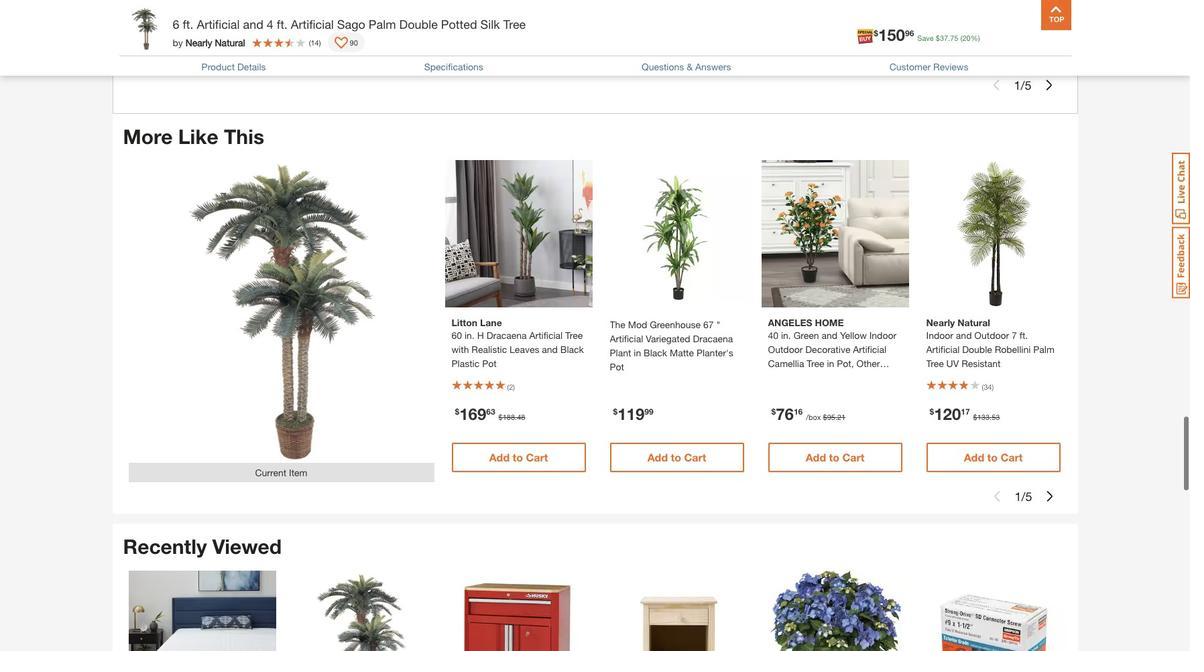 Task type: vqa. For each thing, say whether or not it's contained in the screenshot.
Mahwah 10PM
no



Task type: locate. For each thing, give the bounding box(es) containing it.
tree
[[503, 17, 526, 32], [565, 330, 583, 342], [807, 358, 824, 370], [926, 358, 944, 370], [814, 372, 832, 384]]

indoor up uv
[[926, 330, 953, 342]]

0 vertical spatial /
[[1021, 78, 1025, 92]]

in. for h
[[465, 330, 475, 342]]

2 horizontal spatial ft.
[[1020, 330, 1028, 342]]

2 horizontal spatial )
[[992, 383, 994, 392]]

1 vertical spatial nearly
[[926, 317, 955, 329]]

silk
[[480, 17, 500, 32]]

0 horizontal spatial in.
[[465, 330, 475, 342]]

"
[[716, 319, 720, 331]]

in down decorative in the right of the page
[[827, 358, 834, 370]]

( for ( 14 )
[[309, 38, 311, 47]]

the mod greenhouse 67 " artificial variegated dracaena plant in black matte planter's pot image
[[603, 161, 751, 308]]

1 vertical spatial /
[[1022, 489, 1026, 504]]

0 horizontal spatial black
[[560, 344, 584, 356]]

$ 120 17 $ 133 . 53
[[930, 405, 1000, 424]]

1 horizontal spatial in
[[827, 358, 834, 370]]

/ for this is the first slide icon
[[1021, 78, 1025, 92]]

0 horizontal spatial double
[[399, 17, 438, 32]]

the mod greenhouse 67 " artificial variegated dracaena plant in black matte planter's pot link
[[610, 318, 744, 374]]

double
[[399, 17, 438, 32], [962, 344, 992, 356]]

1 horizontal spatial pot
[[610, 362, 624, 373]]

0 horizontal spatial outdoor
[[768, 344, 803, 356]]

black right leaves
[[560, 344, 584, 356]]

palm
[[369, 17, 396, 32], [1033, 344, 1055, 356]]

ft. inside nearly natural indoor and outdoor 7 ft. artificial double robellini palm tree uv resistant
[[1020, 330, 1028, 342]]

add
[[168, 33, 189, 46], [327, 33, 348, 46], [804, 33, 825, 46], [963, 33, 983, 46], [489, 452, 510, 464], [647, 452, 668, 464], [806, 452, 826, 464], [964, 452, 984, 464]]

$ inside $ 119 99
[[613, 407, 618, 417]]

add to cart down 6
[[168, 33, 227, 46]]

119
[[618, 405, 645, 424]]

plant down the
[[610, 348, 631, 359]]

1 horizontal spatial ft.
[[277, 17, 288, 32]]

0 horizontal spatial nearly
[[186, 37, 212, 48]]

) left display image
[[319, 38, 321, 47]]

1 vertical spatial 5
[[1026, 489, 1032, 504]]

indoor right yellow
[[869, 330, 897, 342]]

120
[[934, 405, 961, 424]]

tree inside nearly natural indoor and outdoor 7 ft. artificial double robellini palm tree uv resistant
[[926, 358, 944, 370]]

in inside angeles home 40 in. green and yellow indoor outdoor decorative artificial camellia tree in pot, other faux fake tree plant
[[827, 358, 834, 370]]

palm right robellini
[[1033, 344, 1055, 356]]

. right 17
[[990, 413, 992, 422]]

artificial up leaves
[[529, 330, 563, 342]]

1 vertical spatial outdoor
[[768, 344, 803, 356]]

20
[[962, 34, 971, 42]]

in.
[[465, 330, 475, 342], [781, 330, 791, 342]]

nearly up uv
[[926, 317, 955, 329]]

0 vertical spatial 1 / 5
[[1014, 78, 1032, 92]]

faux
[[768, 372, 789, 384]]

40 in. green and yellow indoor outdoor decorative artificial camellia tree in pot, other faux fake tree plant image
[[761, 161, 909, 308]]

1 / 5 right this is the first slide icon
[[1014, 78, 1032, 92]]

questions & answers
[[642, 61, 731, 72]]

5
[[1025, 78, 1032, 92], [1026, 489, 1032, 504]]

1 horizontal spatial indoor
[[926, 330, 953, 342]]

pot inside 'the mod greenhouse 67 " artificial variegated dracaena plant in black matte planter's pot'
[[610, 362, 624, 373]]

recently viewed
[[123, 535, 282, 560]]

outdoor up camellia
[[768, 344, 803, 356]]

nearly inside nearly natural indoor and outdoor 7 ft. artificial double robellini palm tree uv resistant
[[926, 317, 955, 329]]

. right /box
[[835, 413, 837, 422]]

artificial up uv
[[926, 344, 960, 356]]

leaves
[[510, 344, 539, 356]]

questions & answers button
[[642, 61, 731, 72], [642, 61, 731, 72]]

sago
[[337, 17, 365, 32]]

tree right the silk
[[503, 17, 526, 32]]

0 vertical spatial next slide image
[[1044, 80, 1054, 90]]

( left display image
[[309, 38, 311, 47]]

( up "188"
[[507, 383, 509, 392]]

dracaena inside litton lane 60 in. h dracaena artificial tree with realistic leaves and black plastic pot
[[487, 330, 527, 342]]

in down the 'mod'
[[634, 348, 641, 359]]

and up uv
[[956, 330, 972, 342]]

) down resistant
[[992, 383, 994, 392]]

0 vertical spatial double
[[399, 17, 438, 32]]

dracaena inside 'the mod greenhouse 67 " artificial variegated dracaena plant in black matte planter's pot'
[[693, 334, 733, 345]]

nearly right by
[[186, 37, 212, 48]]

in. inside litton lane 60 in. h dracaena artificial tree with realistic leaves and black plastic pot
[[465, 330, 475, 342]]

main product image image
[[128, 158, 434, 464]]

add to cart
[[168, 33, 227, 46], [327, 33, 386, 46], [804, 33, 863, 46], [963, 33, 1022, 46], [489, 452, 548, 464], [647, 452, 706, 464], [806, 452, 865, 464], [964, 452, 1023, 464]]

$
[[874, 28, 878, 38], [936, 34, 940, 42], [455, 407, 459, 417], [613, 407, 618, 417], [771, 407, 776, 417], [930, 407, 934, 417], [499, 413, 503, 422], [823, 413, 827, 422], [973, 413, 977, 422]]

0 horizontal spatial natural
[[215, 37, 245, 48]]

pot,
[[837, 358, 854, 370]]

double inside nearly natural indoor and outdoor 7 ft. artificial double robellini palm tree uv resistant
[[962, 344, 992, 356]]

1 right this is the first slide image
[[1015, 489, 1022, 504]]

0 horizontal spatial plant
[[610, 348, 631, 359]]

in. inside angeles home 40 in. green and yellow indoor outdoor decorative artificial camellia tree in pot, other faux fake tree plant
[[781, 330, 791, 342]]

lane
[[480, 317, 502, 329]]

34
[[984, 383, 992, 392]]

(
[[961, 34, 962, 42], [309, 38, 311, 47], [507, 383, 509, 392], [982, 383, 984, 392]]

artificial inside litton lane 60 in. h dracaena artificial tree with realistic leaves and black plastic pot
[[529, 330, 563, 342]]

1 horizontal spatial plant
[[834, 372, 856, 384]]

item
[[289, 468, 307, 479]]

add to cart down sago on the top left of page
[[327, 33, 386, 46]]

to
[[192, 33, 202, 46], [351, 33, 361, 46], [827, 33, 838, 46], [986, 33, 997, 46], [513, 452, 523, 464], [671, 452, 681, 464], [829, 452, 840, 464], [987, 452, 998, 464]]

. inside $ 169 63 $ 188 . 48
[[515, 413, 517, 422]]

1 horizontal spatial dracaena
[[693, 334, 733, 345]]

feedback link image
[[1172, 227, 1190, 299]]

1 horizontal spatial double
[[962, 344, 992, 356]]

outdoor
[[974, 330, 1009, 342], [768, 344, 803, 356]]

5 right this is the first slide icon
[[1025, 78, 1032, 92]]

$ inside $ 150 96
[[874, 28, 878, 38]]

next slide image right this is the first slide icon
[[1044, 80, 1054, 90]]

in. right 40
[[781, 330, 791, 342]]

$ left 96
[[874, 28, 878, 38]]

palm right sago on the top left of page
[[369, 17, 396, 32]]

16
[[794, 407, 803, 417]]

planter's
[[697, 348, 733, 359]]

0 horizontal spatial indoor
[[869, 330, 897, 342]]

natural up product details
[[215, 37, 245, 48]]

1 horizontal spatial black
[[644, 348, 667, 359]]

palm inside nearly natural indoor and outdoor 7 ft. artificial double robellini palm tree uv resistant
[[1033, 344, 1055, 356]]

artificial inside 'the mod greenhouse 67 " artificial variegated dracaena plant in black matte planter's pot'
[[610, 334, 643, 345]]

1
[[1014, 78, 1021, 92], [1015, 489, 1022, 504]]

.
[[948, 34, 950, 42], [515, 413, 517, 422], [835, 413, 837, 422], [990, 413, 992, 422]]

$ left 99
[[613, 407, 618, 417]]

and down home on the right
[[822, 330, 837, 342]]

litton
[[452, 317, 478, 329]]

$ right 17
[[973, 413, 977, 422]]

artificial inside nearly natural indoor and outdoor 7 ft. artificial double robellini palm tree uv resistant
[[926, 344, 960, 356]]

. right 63
[[515, 413, 517, 422]]

1 horizontal spatial )
[[513, 383, 515, 392]]

artificial down the
[[610, 334, 643, 345]]

1 vertical spatial palm
[[1033, 344, 1055, 356]]

pot down the
[[610, 362, 624, 373]]

0 horizontal spatial in
[[634, 348, 641, 359]]

) for 169
[[513, 383, 515, 392]]

1 horizontal spatial natural
[[958, 317, 990, 329]]

artificial inside angeles home 40 in. green and yellow indoor outdoor decorative artificial camellia tree in pot, other faux fake tree plant
[[853, 344, 886, 356]]

5 right this is the first slide image
[[1026, 489, 1032, 504]]

fake
[[791, 372, 812, 384]]

/ right this is the first slide icon
[[1021, 78, 1025, 92]]

1 / 5 right this is the first slide image
[[1015, 489, 1032, 504]]

potted
[[441, 17, 477, 32]]

/ right this is the first slide image
[[1022, 489, 1026, 504]]

the
[[610, 319, 625, 331]]

save
[[917, 34, 934, 42]]

tree left the
[[565, 330, 583, 342]]

indoor inside angeles home 40 in. green and yellow indoor outdoor decorative artificial camellia tree in pot, other faux fake tree plant
[[869, 330, 897, 342]]

1 for this is the first slide icon
[[1014, 78, 1021, 92]]

tree inside litton lane 60 in. h dracaena artificial tree with realistic leaves and black plastic pot
[[565, 330, 583, 342]]

questions
[[642, 61, 684, 72]]

2 gal. pop star bigleaf hydrangea flowering shrub with electric blue or pink lacecap flowers image
[[761, 571, 909, 652]]

in. left h
[[465, 330, 475, 342]]

1 vertical spatial 1 / 5
[[1015, 489, 1032, 504]]

0 vertical spatial plant
[[610, 348, 631, 359]]

dracaena down the lane
[[487, 330, 527, 342]]

1 / 5
[[1014, 78, 1032, 92], [1015, 489, 1032, 504]]

robellini
[[995, 344, 1031, 356]]

natural up resistant
[[958, 317, 990, 329]]

0 horizontal spatial pot
[[482, 358, 497, 370]]

$ left 17
[[930, 407, 934, 417]]

1 right this is the first slide icon
[[1014, 78, 1021, 92]]

pot inside litton lane 60 in. h dracaena artificial tree with realistic leaves and black plastic pot
[[482, 358, 497, 370]]

$ left 63
[[455, 407, 459, 417]]

0 horizontal spatial dracaena
[[487, 330, 527, 342]]

indoor and outdoor 7 ft. artificial double robellini palm tree uv resistant image
[[920, 161, 1067, 308]]

1 vertical spatial next slide image
[[1044, 492, 1055, 503]]

in inside 'the mod greenhouse 67 " artificial variegated dracaena plant in black matte planter's pot'
[[634, 348, 641, 359]]

ft. right 6
[[183, 17, 193, 32]]

next slide image right this is the first slide image
[[1044, 492, 1055, 503]]

add to cart right 75
[[963, 33, 1022, 46]]

and right leaves
[[542, 344, 558, 356]]

( down resistant
[[982, 383, 984, 392]]

cart
[[205, 33, 227, 46], [364, 33, 386, 46], [841, 33, 863, 46], [1000, 33, 1022, 46], [526, 452, 548, 464], [684, 452, 706, 464], [842, 452, 865, 464], [1001, 452, 1023, 464]]

48
[[517, 413, 525, 422]]

pot down realistic
[[482, 358, 497, 370]]

5 for this is the first slide icon
[[1025, 78, 1032, 92]]

add to cart button
[[130, 25, 265, 54], [289, 25, 424, 54], [766, 25, 901, 54], [925, 25, 1060, 54], [452, 444, 586, 473], [610, 444, 744, 473], [768, 444, 902, 473], [926, 444, 1060, 473]]

customer reviews
[[890, 61, 969, 72]]

next slide image
[[1044, 80, 1054, 90], [1044, 492, 1055, 503]]

surecool 14in. medium gel memory foam tight top queen mattress image
[[128, 571, 276, 652]]

natural
[[215, 37, 245, 48], [958, 317, 990, 329]]

customer reviews button
[[890, 61, 969, 72], [890, 61, 969, 72]]

dracaena up planter's
[[693, 334, 733, 345]]

and left 4
[[243, 17, 263, 32]]

next slide image for this is the first slide icon
[[1044, 80, 1054, 90]]

1 horizontal spatial outdoor
[[974, 330, 1009, 342]]

0 vertical spatial 5
[[1025, 78, 1032, 92]]

specifications
[[424, 61, 483, 72]]

plant
[[610, 348, 631, 359], [834, 372, 856, 384]]

this is the first slide image
[[992, 492, 1003, 503]]

1 horizontal spatial in.
[[781, 330, 791, 342]]

0 vertical spatial natural
[[215, 37, 245, 48]]

indoor inside nearly natural indoor and outdoor 7 ft. artificial double robellini palm tree uv resistant
[[926, 330, 953, 342]]

0 vertical spatial 1
[[1014, 78, 1021, 92]]

5 for this is the first slide image
[[1026, 489, 1032, 504]]

6 ft. artificial and 4 ft. artificial sago palm double potted silk tree image
[[287, 571, 434, 652]]

1 horizontal spatial nearly
[[926, 317, 955, 329]]

1 horizontal spatial palm
[[1033, 344, 1055, 356]]

nearly
[[186, 37, 212, 48], [926, 317, 955, 329]]

double up resistant
[[962, 344, 992, 356]]

artificial
[[197, 17, 240, 32], [291, 17, 334, 32], [529, 330, 563, 342], [610, 334, 643, 345], [853, 344, 886, 356], [926, 344, 960, 356]]

0 vertical spatial outdoor
[[974, 330, 1009, 342]]

ft. right 7
[[1020, 330, 1028, 342]]

double left potted
[[399, 17, 438, 32]]

) up "188"
[[513, 383, 515, 392]]

( for ( 34 )
[[982, 383, 984, 392]]

1 vertical spatial plant
[[834, 372, 856, 384]]

and inside nearly natural indoor and outdoor 7 ft. artificial double robellini palm tree uv resistant
[[956, 330, 972, 342]]

black down variegated
[[644, 348, 667, 359]]

artificial up other
[[853, 344, 886, 356]]

1 vertical spatial double
[[962, 344, 992, 356]]

in
[[634, 348, 641, 359], [827, 358, 834, 370]]

$ right 63
[[499, 413, 503, 422]]

1 indoor from the left
[[869, 330, 897, 342]]

$ 150 96
[[874, 25, 914, 44]]

tree left uv
[[926, 358, 944, 370]]

1 vertical spatial natural
[[958, 317, 990, 329]]

0 vertical spatial nearly
[[186, 37, 212, 48]]

0 horizontal spatial palm
[[369, 17, 396, 32]]

188
[[503, 413, 515, 422]]

plant inside angeles home 40 in. green and yellow indoor outdoor decorative artificial camellia tree in pot, other faux fake tree plant
[[834, 372, 856, 384]]

)
[[319, 38, 321, 47], [513, 383, 515, 392], [992, 383, 994, 392]]

outdoor left 7
[[974, 330, 1009, 342]]

1 in. from the left
[[465, 330, 475, 342]]

2 in. from the left
[[781, 330, 791, 342]]

( right 75
[[961, 34, 962, 42]]

169
[[459, 405, 486, 424]]

1 vertical spatial 1
[[1015, 489, 1022, 504]]

1 / 5 for this is the first slide icon
[[1014, 78, 1032, 92]]

plant down pot,
[[834, 372, 856, 384]]

ft. right 4
[[277, 17, 288, 32]]

live chat image
[[1172, 153, 1190, 225]]

2 indoor from the left
[[926, 330, 953, 342]]

60 in. h dracaena artificial tree with realistic leaves and black plastic pot image
[[445, 161, 592, 308]]



Task type: describe. For each thing, give the bounding box(es) containing it.
details
[[237, 61, 266, 72]]

matte
[[670, 348, 694, 359]]

$ right /box
[[823, 413, 827, 422]]

%)
[[971, 34, 980, 42]]

76
[[776, 405, 794, 424]]

63
[[486, 407, 495, 417]]

by
[[173, 37, 183, 48]]

. inside $ 76 16 /box $ 95 . 21
[[835, 413, 837, 422]]

in. for green
[[781, 330, 791, 342]]

viewed
[[212, 535, 282, 560]]

answers
[[695, 61, 731, 72]]

product
[[202, 61, 235, 72]]

product image image
[[122, 7, 166, 50]]

angeles home 40 in. green and yellow indoor outdoor decorative artificial camellia tree in pot, other faux fake tree plant
[[768, 317, 897, 384]]

0 horizontal spatial )
[[319, 38, 321, 47]]

( 34 )
[[982, 383, 994, 392]]

mod
[[628, 319, 647, 331]]

h
[[477, 330, 484, 342]]

( 2 )
[[507, 383, 515, 392]]

the mod greenhouse 67 " artificial variegated dracaena plant in black matte planter's pot
[[610, 319, 733, 373]]

black inside litton lane 60 in. h dracaena artificial tree with realistic leaves and black plastic pot
[[560, 344, 584, 356]]

$ 76 16 /box $ 95 . 21
[[771, 405, 846, 424]]

&
[[687, 61, 693, 72]]

variegated
[[646, 334, 690, 345]]

1 for this is the first slide image
[[1015, 489, 1022, 504]]

add to cart down 99
[[647, 452, 706, 464]]

90
[[350, 38, 358, 47]]

6 ft. artificial and 4 ft. artificial sago palm double potted silk tree
[[173, 17, 526, 32]]

more like this
[[123, 125, 264, 149]]

next slide image for this is the first slide image
[[1044, 492, 1055, 503]]

40
[[768, 330, 779, 342]]

4
[[267, 17, 273, 32]]

top button
[[1041, 0, 1071, 30]]

plant inside 'the mod greenhouse 67 " artificial variegated dracaena plant in black matte planter's pot'
[[610, 348, 631, 359]]

2
[[509, 383, 513, 392]]

nearly natural indoor and outdoor 7 ft. artificial double robellini palm tree uv resistant
[[926, 317, 1055, 370]]

#9 x 1-1/2 in. 1/4-hex drive, strong-drive sd connector screw (100-pack) image
[[920, 571, 1067, 652]]

75
[[950, 34, 958, 42]]

by nearly natural
[[173, 37, 245, 48]]

99
[[645, 407, 653, 417]]

/box
[[806, 413, 821, 422]]

with
[[452, 344, 469, 356]]

0 vertical spatial palm
[[369, 17, 396, 32]]

$ 169 63 $ 188 . 48
[[455, 405, 525, 424]]

current
[[255, 468, 286, 479]]

more
[[123, 125, 173, 149]]

this
[[224, 125, 264, 149]]

display image
[[334, 37, 348, 50]]

litton lane 60 in. h dracaena artificial tree with realistic leaves and black plastic pot
[[452, 317, 584, 370]]

this is the first slide image
[[991, 80, 1002, 90]]

. left '20'
[[948, 34, 950, 42]]

green
[[794, 330, 819, 342]]

150
[[878, 25, 905, 44]]

60
[[452, 330, 462, 342]]

artificial up the by nearly natural
[[197, 17, 240, 32]]

96
[[905, 28, 914, 38]]

realistic
[[472, 344, 507, 356]]

95
[[827, 413, 835, 422]]

and inside angeles home 40 in. green and yellow indoor outdoor decorative artificial camellia tree in pot, other faux fake tree plant
[[822, 330, 837, 342]]

67
[[703, 319, 714, 331]]

customer
[[890, 61, 931, 72]]

other
[[857, 358, 880, 370]]

product details
[[202, 61, 266, 72]]

/ for this is the first slide image
[[1022, 489, 1026, 504]]

ready-to-assemble 24-gauge steel 1-drawer 2-door garage base cabinet in red (28 in. w x 32.8 in. h x 18.3 in. d) image
[[445, 571, 592, 652]]

14
[[311, 38, 319, 47]]

plastic
[[452, 358, 480, 370]]

133
[[977, 413, 990, 422]]

tree right fake
[[814, 372, 832, 384]]

artificial up ( 14 )
[[291, 17, 334, 32]]

( 14 )
[[309, 38, 321, 47]]

add to cart left 150 at the top
[[804, 33, 863, 46]]

camellia
[[768, 358, 804, 370]]

yellow
[[840, 330, 867, 342]]

black inside 'the mod greenhouse 67 " artificial variegated dracaena plant in black matte planter's pot'
[[644, 348, 667, 359]]

tree down decorative in the right of the page
[[807, 358, 824, 370]]

outdoor inside angeles home 40 in. green and yellow indoor outdoor decorative artificial camellia tree in pot, other faux fake tree plant
[[768, 344, 803, 356]]

add to cart up this is the first slide image
[[964, 452, 1023, 464]]

7
[[1012, 330, 1017, 342]]

add to cart down 95
[[806, 452, 865, 464]]

$ left 16
[[771, 407, 776, 417]]

17
[[961, 407, 970, 417]]

like
[[178, 125, 218, 149]]

save $ 37 . 75 ( 20 %)
[[917, 34, 980, 42]]

reviews
[[933, 61, 969, 72]]

angeles
[[768, 317, 812, 329]]

greenhouse
[[650, 319, 701, 331]]

decorative
[[805, 344, 850, 356]]

home
[[815, 317, 844, 329]]

. inside $ 120 17 $ 133 . 53
[[990, 413, 992, 422]]

6
[[173, 17, 179, 32]]

53
[[992, 413, 1000, 422]]

current item
[[255, 468, 307, 479]]

1-drawer unfinished natural pine wood nightstand (25 in. h x 20 in. w x 16.5 in. d) image
[[603, 571, 751, 652]]

1 / 5 for this is the first slide image
[[1015, 489, 1032, 504]]

recently
[[123, 535, 207, 560]]

37
[[940, 34, 948, 42]]

$ 119 99
[[613, 405, 653, 424]]

resistant
[[962, 358, 1001, 370]]

$ right save
[[936, 34, 940, 42]]

uv
[[946, 358, 959, 370]]

90 button
[[328, 32, 365, 52]]

0 horizontal spatial ft.
[[183, 17, 193, 32]]

21
[[837, 413, 846, 422]]

outdoor inside nearly natural indoor and outdoor 7 ft. artificial double robellini palm tree uv resistant
[[974, 330, 1009, 342]]

natural inside nearly natural indoor and outdoor 7 ft. artificial double robellini palm tree uv resistant
[[958, 317, 990, 329]]

( for ( 2 )
[[507, 383, 509, 392]]

and inside litton lane 60 in. h dracaena artificial tree with realistic leaves and black plastic pot
[[542, 344, 558, 356]]

add to cart down 48
[[489, 452, 548, 464]]

) for 120
[[992, 383, 994, 392]]



